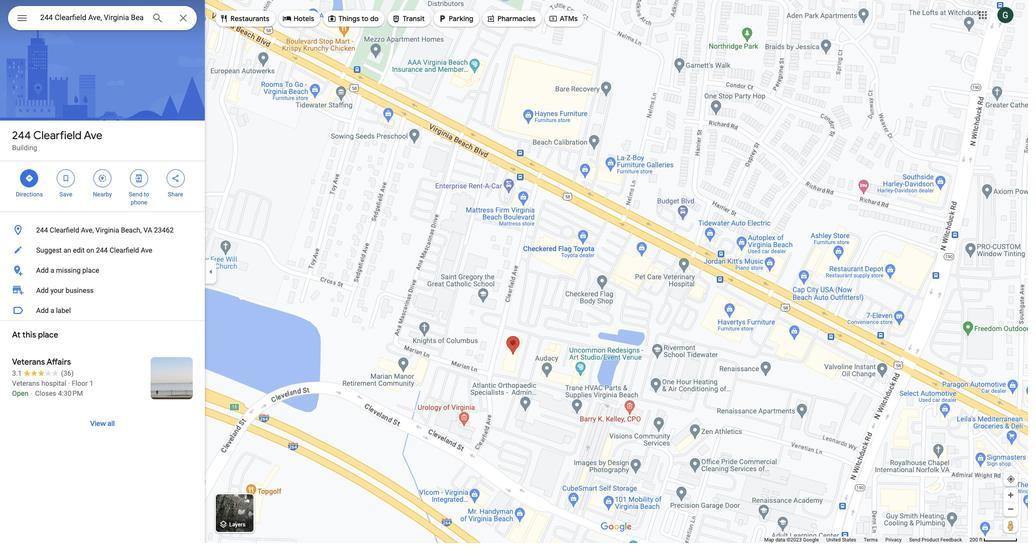 Task type: describe. For each thing, give the bounding box(es) containing it.
terms button
[[865, 537, 879, 543]]

virginia
[[96, 226, 119, 234]]

footer inside google maps element
[[765, 537, 970, 543]]

directions
[[16, 191, 43, 198]]

data
[[776, 537, 786, 543]]

atms
[[560, 14, 578, 23]]


[[438, 13, 447, 24]]

closes
[[35, 389, 56, 397]]

map data ©2023 google
[[765, 537, 820, 543]]

at
[[12, 330, 21, 340]]

send product feedback button
[[910, 537, 963, 543]]

an
[[64, 246, 71, 254]]

privacy button
[[886, 537, 902, 543]]

send for send to phone
[[129, 191, 142, 198]]

on
[[86, 246, 94, 254]]

things
[[339, 14, 360, 23]]

share
[[168, 191, 183, 198]]

zoom out image
[[1008, 505, 1015, 513]]

va
[[144, 226, 152, 234]]

collapse side panel image
[[205, 266, 217, 277]]

none field inside 244 clearfield ave, virginia beach, va 23462 field
[[40, 12, 144, 24]]

all
[[108, 419, 115, 428]]

 search field
[[8, 6, 197, 32]]

view all button
[[80, 411, 125, 436]]

affairs
[[47, 357, 71, 367]]

200
[[970, 537, 979, 543]]

244 clearfield ave, virginia beach, va 23462
[[36, 226, 174, 234]]


[[220, 13, 229, 24]]


[[98, 173, 107, 184]]

1
[[90, 379, 93, 387]]

add your business
[[36, 286, 94, 294]]

view all
[[90, 419, 115, 428]]

23462
[[154, 226, 174, 234]]

google
[[804, 537, 820, 543]]

 button
[[8, 6, 36, 32]]

ft
[[980, 537, 984, 543]]


[[283, 13, 292, 24]]

3.1
[[12, 369, 22, 377]]

to inside send to phone
[[144, 191, 149, 198]]


[[16, 11, 28, 25]]

transit
[[403, 14, 425, 23]]

 pharmacies
[[487, 13, 536, 24]]

phone
[[131, 199, 147, 206]]

244 clearfield ave building
[[12, 129, 103, 152]]

label
[[56, 306, 71, 315]]

send product feedback
[[910, 537, 963, 543]]

place inside button
[[82, 266, 99, 274]]

add for add a label
[[36, 306, 49, 315]]

200 ft
[[970, 537, 984, 543]]

suggest
[[36, 246, 62, 254]]

this
[[22, 330, 36, 340]]

to inside  things to do
[[362, 14, 369, 23]]

terms
[[865, 537, 879, 543]]


[[549, 13, 558, 24]]

244 Clearfield Ave, Virginia Beach, VA 23462 field
[[8, 6, 197, 30]]


[[392, 13, 401, 24]]

open
[[12, 389, 28, 397]]

 atms
[[549, 13, 578, 24]]

clearfield for ave
[[33, 129, 82, 143]]

·
[[68, 379, 70, 387]]

⋅
[[30, 389, 33, 397]]

save
[[59, 191, 72, 198]]

feedback
[[941, 537, 963, 543]]

add a label button
[[0, 300, 205, 321]]

google account: greg robinson  
(robinsongreg175@gmail.com) image
[[998, 7, 1014, 23]]

suggest an edit on 244 clearfield ave
[[36, 246, 152, 254]]

veterans for veterans hospital · floor 1 open ⋅ closes 4:30 pm
[[12, 379, 40, 387]]

nearby
[[93, 191, 112, 198]]

2 vertical spatial clearfield
[[110, 246, 139, 254]]

building
[[12, 144, 37, 152]]



Task type: vqa. For each thing, say whether or not it's contained in the screenshot.
Calculator.net
no



Task type: locate. For each thing, give the bounding box(es) containing it.
at this place
[[12, 330, 58, 340]]

4:30 pm
[[58, 389, 83, 397]]

missing
[[56, 266, 81, 274]]

add for add a missing place
[[36, 266, 49, 274]]

veterans affairs
[[12, 357, 71, 367]]

0 vertical spatial add
[[36, 266, 49, 274]]


[[487, 13, 496, 24]]

 restaurants
[[220, 13, 270, 24]]

ave up 
[[84, 129, 103, 143]]

place down on
[[82, 266, 99, 274]]

244 for ave,
[[36, 226, 48, 234]]

0 vertical spatial send
[[129, 191, 142, 198]]


[[135, 173, 144, 184]]

1 vertical spatial add
[[36, 286, 49, 294]]

a left missing
[[50, 266, 54, 274]]

1 vertical spatial a
[[50, 306, 54, 315]]

a for label
[[50, 306, 54, 315]]

244 right on
[[96, 246, 108, 254]]

floor
[[72, 379, 88, 387]]

 parking
[[438, 13, 474, 24]]

add
[[36, 266, 49, 274], [36, 286, 49, 294], [36, 306, 49, 315]]

244 clearfield ave main content
[[0, 0, 205, 543]]

2 vertical spatial add
[[36, 306, 49, 315]]

map
[[765, 537, 775, 543]]

244 up 'suggest'
[[36, 226, 48, 234]]

©2023
[[787, 537, 803, 543]]

veterans inside veterans hospital · floor 1 open ⋅ closes 4:30 pm
[[12, 379, 40, 387]]

244 for ave
[[12, 129, 31, 143]]

hotels
[[294, 14, 315, 23]]

to up phone
[[144, 191, 149, 198]]

2 a from the top
[[50, 306, 54, 315]]

to left do
[[362, 14, 369, 23]]

 things to do
[[328, 13, 379, 24]]

ave down va
[[141, 246, 152, 254]]

place right this
[[38, 330, 58, 340]]

1 vertical spatial send
[[910, 537, 921, 543]]

business
[[66, 286, 94, 294]]

send inside 'button'
[[910, 537, 921, 543]]

send to phone
[[129, 191, 149, 206]]

244 inside 244 clearfield ave building
[[12, 129, 31, 143]]

google maps element
[[0, 0, 1029, 543]]

1 horizontal spatial ave
[[141, 246, 152, 254]]

2 add from the top
[[36, 286, 49, 294]]

place
[[82, 266, 99, 274], [38, 330, 58, 340]]

send left product
[[910, 537, 921, 543]]

parking
[[449, 14, 474, 23]]

show street view coverage image
[[1004, 518, 1019, 533]]

ave inside button
[[141, 246, 152, 254]]

suggest an edit on 244 clearfield ave button
[[0, 240, 205, 260]]

200 ft button
[[970, 537, 1018, 543]]

1 horizontal spatial 244
[[36, 226, 48, 234]]

send for send product feedback
[[910, 537, 921, 543]]

privacy
[[886, 537, 902, 543]]

2 veterans from the top
[[12, 379, 40, 387]]

244 up building
[[12, 129, 31, 143]]

show your location image
[[1007, 475, 1016, 484]]

pharmacies
[[498, 14, 536, 23]]


[[61, 173, 70, 184]]

1 horizontal spatial send
[[910, 537, 921, 543]]

add for add your business
[[36, 286, 49, 294]]

product
[[922, 537, 940, 543]]

a
[[50, 266, 54, 274], [50, 306, 54, 315]]

244 clearfield ave, virginia beach, va 23462 button
[[0, 220, 205, 240]]


[[25, 173, 34, 184]]

1 add from the top
[[36, 266, 49, 274]]

add left label
[[36, 306, 49, 315]]

a left label
[[50, 306, 54, 315]]

clearfield for ave,
[[50, 226, 79, 234]]

2 vertical spatial 244
[[96, 246, 108, 254]]

veterans
[[12, 357, 45, 367], [12, 379, 40, 387]]

send
[[129, 191, 142, 198], [910, 537, 921, 543]]

0 horizontal spatial to
[[144, 191, 149, 198]]

0 horizontal spatial send
[[129, 191, 142, 198]]

edit
[[73, 246, 85, 254]]

add a missing place button
[[0, 260, 205, 280]]

add a missing place
[[36, 266, 99, 274]]

0 vertical spatial a
[[50, 266, 54, 274]]

states
[[843, 537, 857, 543]]

(36)
[[61, 369, 74, 377]]

0 vertical spatial ave
[[84, 129, 103, 143]]

veterans for veterans affairs
[[12, 357, 45, 367]]

clearfield up building
[[33, 129, 82, 143]]

1 vertical spatial place
[[38, 330, 58, 340]]

1 a from the top
[[50, 266, 54, 274]]

 transit
[[392, 13, 425, 24]]

 hotels
[[283, 13, 315, 24]]

0 horizontal spatial 244
[[12, 129, 31, 143]]

add a label
[[36, 306, 71, 315]]

restaurants
[[231, 14, 270, 23]]

1 vertical spatial veterans
[[12, 379, 40, 387]]

1 horizontal spatial place
[[82, 266, 99, 274]]

1 vertical spatial to
[[144, 191, 149, 198]]

united states
[[827, 537, 857, 543]]

hospital
[[41, 379, 66, 387]]

add left your
[[36, 286, 49, 294]]

clearfield down beach,
[[110, 246, 139, 254]]

0 horizontal spatial place
[[38, 330, 58, 340]]

1 vertical spatial clearfield
[[50, 226, 79, 234]]

zoom in image
[[1008, 491, 1015, 499]]

actions for 244 clearfield ave region
[[0, 161, 205, 212]]

to
[[362, 14, 369, 23], [144, 191, 149, 198]]

0 vertical spatial place
[[82, 266, 99, 274]]

1 veterans from the top
[[12, 357, 45, 367]]

2 horizontal spatial 244
[[96, 246, 108, 254]]

clearfield inside 244 clearfield ave building
[[33, 129, 82, 143]]

0 horizontal spatial ave
[[84, 129, 103, 143]]

veterans up 3.1
[[12, 357, 45, 367]]

0 vertical spatial 244
[[12, 129, 31, 143]]

united
[[827, 537, 842, 543]]

veterans up the open
[[12, 379, 40, 387]]

add down 'suggest'
[[36, 266, 49, 274]]

ave inside 244 clearfield ave building
[[84, 129, 103, 143]]

ave
[[84, 129, 103, 143], [141, 246, 152, 254]]

do
[[370, 14, 379, 23]]

view
[[90, 419, 106, 428]]

3 add from the top
[[36, 306, 49, 315]]

ave,
[[81, 226, 94, 234]]

0 vertical spatial veterans
[[12, 357, 45, 367]]

0 vertical spatial to
[[362, 14, 369, 23]]

1 horizontal spatial to
[[362, 14, 369, 23]]

a for missing
[[50, 266, 54, 274]]

your
[[50, 286, 64, 294]]

1 vertical spatial 244
[[36, 226, 48, 234]]

veterans hospital · floor 1 open ⋅ closes 4:30 pm
[[12, 379, 93, 397]]

footer containing map data ©2023 google
[[765, 537, 970, 543]]

united states button
[[827, 537, 857, 543]]


[[328, 13, 337, 24]]

3.1 stars 36 reviews image
[[12, 368, 74, 378]]

send inside send to phone
[[129, 191, 142, 198]]

beach,
[[121, 226, 142, 234]]

clearfield
[[33, 129, 82, 143], [50, 226, 79, 234], [110, 246, 139, 254]]

add your business link
[[0, 280, 205, 300]]

None field
[[40, 12, 144, 24]]


[[171, 173, 180, 184]]

0 vertical spatial clearfield
[[33, 129, 82, 143]]

1 vertical spatial ave
[[141, 246, 152, 254]]

layers
[[229, 522, 246, 528]]

footer
[[765, 537, 970, 543]]

send up phone
[[129, 191, 142, 198]]

clearfield up an
[[50, 226, 79, 234]]



